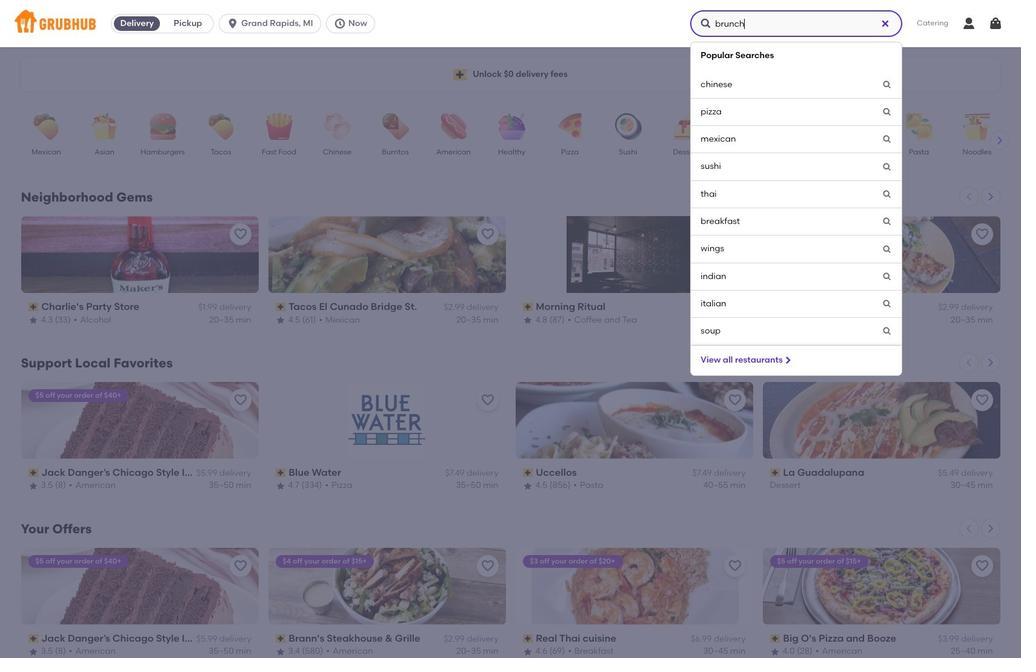 Task type: describe. For each thing, give the bounding box(es) containing it.
1 list box from the left
[[0, 42, 1021, 659]]

burritos image
[[374, 113, 417, 140]]

asian image
[[83, 113, 126, 140]]

blue water logo image
[[348, 382, 425, 459]]

chicken image
[[782, 113, 824, 140]]

1 caret left icon image from the top
[[964, 192, 974, 202]]

Search for food, convenience, alcohol... search field
[[691, 10, 903, 37]]

caret left icon image for subscription pass image to the middle
[[964, 358, 974, 368]]

pizza image
[[549, 113, 591, 140]]

1 vertical spatial subscription pass image
[[523, 469, 533, 478]]

grubhub plus flag logo image
[[453, 69, 468, 80]]

tacos image
[[200, 113, 242, 140]]

mexican image
[[25, 113, 68, 140]]

breakfast image
[[723, 113, 766, 140]]

healthy image
[[491, 113, 533, 140]]

fast food image
[[258, 113, 300, 140]]



Task type: vqa. For each thing, say whether or not it's contained in the screenshot.
1600
no



Task type: locate. For each thing, give the bounding box(es) containing it.
main navigation navigation
[[0, 0, 1021, 659]]

2 list box from the left
[[691, 42, 903, 376]]

0 vertical spatial caret left icon image
[[964, 192, 974, 202]]

subscription pass image
[[28, 303, 39, 312], [523, 469, 533, 478], [523, 635, 533, 644]]

chinese image
[[316, 113, 358, 140]]

pasta image
[[898, 113, 940, 140]]

hamburgers image
[[142, 113, 184, 140]]

list box
[[0, 42, 1021, 659], [691, 42, 903, 376]]

morning ritual logo image
[[567, 216, 702, 293]]

2 vertical spatial caret left icon image
[[964, 524, 974, 534]]

dessert image
[[665, 113, 708, 140]]

caret left icon image for bottommost subscription pass image
[[964, 524, 974, 534]]

star icon image
[[28, 316, 38, 325], [275, 316, 285, 325], [523, 316, 532, 325], [770, 316, 780, 325], [28, 482, 38, 491], [275, 482, 285, 491], [523, 482, 532, 491], [28, 648, 38, 657], [275, 648, 285, 657], [523, 648, 532, 657], [770, 648, 780, 657]]

italian image
[[840, 113, 882, 140]]

sushi image
[[607, 113, 649, 140]]

3 caret left icon image from the top
[[964, 524, 974, 534]]

0 vertical spatial subscription pass image
[[28, 303, 39, 312]]

list box inside main navigation navigation
[[691, 42, 903, 376]]

1 vertical spatial caret left icon image
[[964, 358, 974, 368]]

american image
[[432, 113, 475, 140]]

2 caret left icon image from the top
[[964, 358, 974, 368]]

caret left icon image
[[964, 192, 974, 202], [964, 358, 974, 368], [964, 524, 974, 534]]

noodles image
[[956, 113, 999, 140]]

2 vertical spatial subscription pass image
[[523, 635, 533, 644]]

subscription pass image
[[275, 303, 286, 312], [523, 303, 533, 312], [28, 469, 39, 478], [275, 469, 286, 478], [770, 469, 781, 478], [28, 635, 39, 644], [275, 635, 286, 644], [770, 635, 781, 644]]

svg image
[[334, 18, 346, 30], [883, 80, 892, 90], [883, 135, 892, 144], [883, 162, 892, 172], [883, 190, 892, 199], [883, 217, 892, 227], [883, 327, 892, 337], [783, 355, 793, 365]]

svg image
[[962, 16, 976, 31], [989, 16, 1003, 31], [227, 18, 239, 30], [700, 18, 712, 30], [881, 19, 891, 28], [883, 107, 892, 117], [883, 245, 892, 254], [883, 272, 892, 282], [883, 299, 892, 309]]

caret right icon image
[[995, 136, 1005, 145], [986, 192, 995, 202], [986, 358, 995, 368], [986, 524, 995, 534]]



